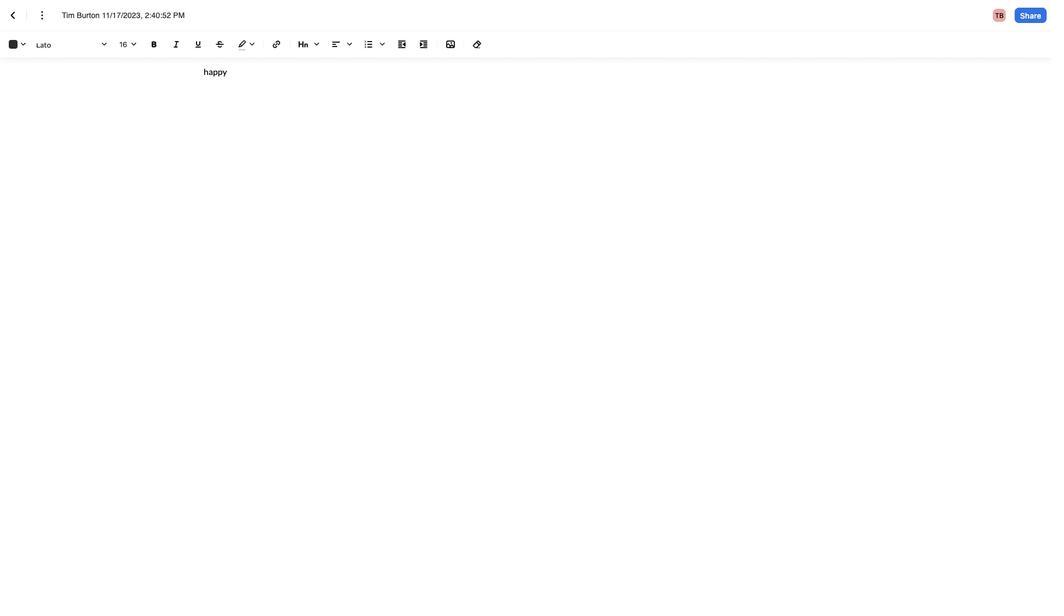 Task type: vqa. For each thing, say whether or not it's contained in the screenshot.
Bold icon
yes



Task type: locate. For each thing, give the bounding box(es) containing it.
increase indent image
[[417, 38, 430, 51]]

tb button
[[989, 7, 1011, 24]]

clear style image
[[471, 38, 484, 51]]

open image
[[127, 38, 140, 51]]

happy
[[204, 66, 227, 77]]

insert image image
[[444, 38, 457, 51]]

lato button
[[34, 37, 111, 52]]

underline image
[[192, 38, 205, 51]]

all notes image
[[7, 9, 20, 22]]

None text field
[[119, 37, 138, 51]]

bold image
[[148, 38, 161, 51]]

None text field
[[62, 10, 199, 21]]

lato
[[36, 40, 51, 49]]



Task type: describe. For each thing, give the bounding box(es) containing it.
share button
[[1015, 8, 1047, 23]]

share
[[1021, 11, 1042, 20]]

tb
[[995, 12, 1004, 19]]

decrease indent image
[[395, 38, 409, 51]]

link image
[[270, 38, 283, 51]]

italic image
[[170, 38, 183, 51]]

more image
[[36, 9, 49, 22]]

strikethrough image
[[214, 38, 227, 51]]



